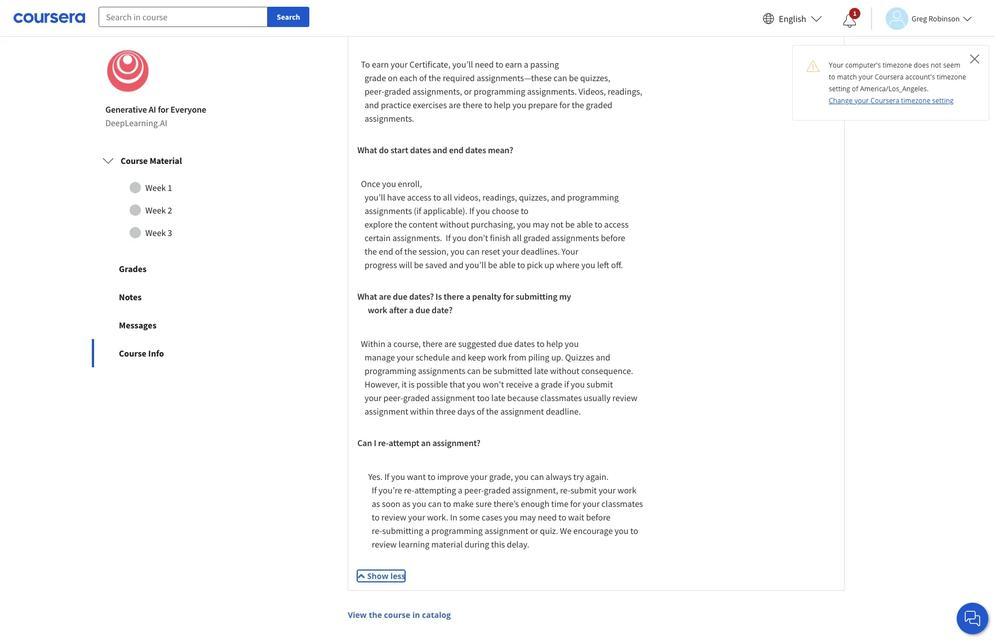 Task type: locate. For each thing, give the bounding box(es) containing it.
able down reset
[[500, 259, 516, 271]]

submitting inside yes. if you want to improve your grade, you can always try again. if you're re-attempting a peer-graded assignment, re-submit your work as soon as you can to make sure there's enough time for your classmates to review your work. in some cases you may need to wait before re-submitting a programming assignment or quiz. we encourage you to review learning material during this delay.
[[382, 526, 423, 537]]

delay.
[[507, 539, 530, 550]]

0 vertical spatial week
[[145, 182, 166, 194]]

submitting
[[516, 291, 558, 302], [382, 526, 423, 537]]

if down yes.
[[372, 485, 377, 496]]

you'll up required
[[453, 59, 473, 70]]

prepare
[[529, 99, 558, 111]]

up
[[545, 259, 555, 271]]

1 vertical spatial classmates
[[602, 499, 644, 510]]

assignment image
[[367, 152, 377, 162]]

review down soon
[[382, 512, 407, 523]]

show
[[368, 571, 389, 582]]

re- up time
[[560, 485, 571, 496]]

0 vertical spatial coursera
[[875, 72, 904, 82]]

you
[[513, 99, 527, 111], [382, 178, 396, 190], [476, 205, 490, 217], [517, 219, 531, 230], [453, 232, 467, 244], [451, 246, 465, 257], [582, 259, 596, 271], [565, 338, 579, 350], [467, 379, 481, 390], [571, 379, 585, 390], [391, 471, 405, 483], [515, 471, 529, 483], [413, 499, 427, 510], [504, 512, 518, 523], [615, 526, 629, 537]]

1 horizontal spatial able
[[577, 219, 593, 230]]

programming inside yes. if you want to improve your grade, you can always try again. if you're re-attempting a peer-graded assignment, re-submit your work as soon as you can to make sure there's enough time for your classmates to review your work. in some cases you may need to wait before re-submitting a programming assignment or quiz. we encourage you to review learning material during this delay.
[[432, 526, 483, 537]]

peer- inside the to earn your certificate, you'll need to earn a passing grade on each of the required assignments—these can be quizzes, peer-graded assignments, or programming assignments. videos, readings, and practice exercises are there to help you prepare for the graded assignments.
[[365, 86, 385, 97]]

quizzes, inside the to earn your certificate, you'll need to earn a passing grade on each of the required assignments—these can be quizzes, peer-graded assignments, or programming assignments. videos, readings, and practice exercises are there to help you prepare for the graded assignments.
[[581, 72, 611, 83]]

2 horizontal spatial assignments
[[552, 232, 600, 244]]

before up encourage
[[587, 512, 611, 523]]

help up up.
[[547, 338, 563, 350]]

an
[[421, 438, 431, 449]]

2 week from the top
[[145, 205, 166, 216]]

peer- down the "it"
[[384, 393, 403, 404]]

course left 'info'
[[119, 348, 147, 359]]

1 horizontal spatial grade
[[541, 379, 563, 390]]

your inside the once you enroll, you'll have access to all videos, readings, quizzes, and programming assignments (if applicable). if you choose to explore the content without purchasing, you may not be able to access certain assignments.  if you don't finish all graded assignments before the end of the session, you can reset your deadlines. your progress will be saved and you'll be able to pick up where you left off.
[[562, 246, 579, 257]]

peer- inside yes. if you want to improve your grade, you can always try again. if you're re-attempting a peer-graded assignment, re-submit your work as soon as you can to make sure there's enough time for your classmates to review your work. in some cases you may need to wait before re-submitting a programming assignment or quiz. we encourage you to review learning material during this delay.
[[465, 485, 484, 496]]

0 horizontal spatial classmates
[[541, 393, 582, 404]]

your down finish at the top
[[502, 246, 520, 257]]

0 vertical spatial classmates
[[541, 393, 582, 404]]

late down piling
[[535, 365, 549, 377]]

for right the ai
[[158, 104, 169, 115]]

course
[[384, 610, 411, 621]]

timezone up america/los_angeles.
[[883, 60, 913, 70]]

or
[[464, 86, 472, 97], [531, 526, 539, 537]]

1 vertical spatial help
[[547, 338, 563, 350]]

0 vertical spatial course
[[121, 155, 148, 167]]

can
[[554, 72, 568, 83], [467, 246, 480, 257], [467, 365, 481, 377], [531, 471, 544, 483], [428, 499, 442, 510]]

0 vertical spatial help
[[494, 99, 511, 111]]

a up make
[[458, 485, 463, 496]]

the up 'will' on the top of page
[[405, 246, 417, 257]]

for right penalty
[[503, 291, 514, 302]]

timezone down account's
[[902, 96, 931, 105]]

1 vertical spatial coursera
[[871, 96, 900, 105]]

1 week from the top
[[145, 182, 166, 194]]

graded inside yes. if you want to improve your grade, you can always try again. if you're re-attempting a peer-graded assignment, re-submit your work as soon as you can to make sure there's enough time for your classmates to review your work. in some cases you may need to wait before re-submitting a programming assignment or quiz. we encourage you to review learning material during this delay.
[[484, 485, 511, 496]]

1 vertical spatial are
[[379, 291, 391, 302]]

2 vertical spatial due
[[498, 338, 513, 350]]

manage
[[365, 352, 395, 363]]

readings,
[[608, 86, 643, 97], [483, 192, 517, 203]]

0 vertical spatial may
[[533, 219, 549, 230]]

classmates inside within a course, there are suggested due dates to help you manage your schedule and keep work from piling up. quizzes and programming assignments can be submitted late without consequence. however, it is possible that you won't receive a grade if you submit your peer-graded assignment too late because classmates usually review assignment within three days of the assignment deadline.
[[541, 393, 582, 404]]

not inside the once you enroll, you'll have access to all videos, readings, quizzes, and programming assignments (if applicable). if you choose to explore the content without purchasing, you may not be able to access certain assignments.  if you don't finish all graded assignments before the end of the session, you can reset your deadlines. your progress will be saved and you'll be able to pick up where you left off.
[[551, 219, 564, 230]]

submit inside within a course, there are suggested due dates to help you manage your schedule and keep work from piling up. quizzes and programming assignments can be submitted late without consequence. however, it is possible that you won't receive a grade if you submit your peer-graded assignment too late because classmates usually review assignment within three days of the assignment deadline.
[[587, 379, 613, 390]]

your up the on
[[391, 59, 408, 70]]

1 vertical spatial end
[[379, 246, 393, 257]]

are inside "what are due dates? is there a penalty for submitting my work after a due date?"
[[379, 291, 391, 302]]

graded inside the once you enroll, you'll have access to all videos, readings, quizzes, and programming assignments (if applicable). if you choose to explore the content without purchasing, you may not be able to access certain assignments.  if you don't finish all graded assignments before the end of the session, you can reset your deadlines. your progress will be saved and you'll be able to pick up where you left off.
[[524, 232, 550, 244]]

assignments. down content
[[393, 232, 442, 244]]

less
[[391, 571, 406, 582]]

1 horizontal spatial setting
[[933, 96, 954, 105]]

the inside within a course, there are suggested due dates to help you manage your schedule and keep work from piling up. quizzes and programming assignments can be submitted late without consequence. however, it is possible that you won't receive a grade if you submit your peer-graded assignment too late because classmates usually review assignment within three days of the assignment deadline.
[[486, 406, 499, 417]]

your computer's timezone does not seem to match your coursera account's timezone setting of america/los_angeles. change your coursera timezone setting
[[829, 60, 967, 105]]

work inside yes. if you want to improve your grade, you can always try again. if you're re-attempting a peer-graded assignment, re-submit your work as soon as you can to make sure there's enough time for your classmates to review your work. in some cases you may need to wait before re-submitting a programming assignment or quiz. we encourage you to review learning material during this delay.
[[618, 485, 637, 496]]

0 vertical spatial assignments
[[365, 205, 412, 217]]

cases
[[482, 512, 503, 523]]

what inside "what are due dates? is there a penalty for submitting my work after a due date?"
[[358, 291, 377, 302]]

i left 'pass?'
[[388, 25, 391, 36]]

off.
[[612, 259, 623, 271]]

may up deadlines.
[[533, 219, 549, 230]]

0 horizontal spatial submitting
[[382, 526, 423, 537]]

1 up '2'
[[168, 182, 172, 194]]

to down time
[[559, 512, 567, 523]]

1 vertical spatial may
[[520, 512, 536, 523]]

ai
[[149, 104, 156, 115]]

does
[[915, 60, 930, 70]]

earn right to
[[372, 59, 389, 70]]

there inside the to earn your certificate, you'll need to earn a passing grade on each of the required assignments—these can be quizzes, peer-graded assignments, or programming assignments. videos, readings, and practice exercises are there to help you prepare for the graded assignments.
[[463, 99, 483, 111]]

peer- up sure
[[465, 485, 484, 496]]

catalog
[[422, 610, 451, 621]]

assignments. inside the once you enroll, you'll have access to all videos, readings, quizzes, and programming assignments (if applicable). if you choose to explore the content without purchasing, you may not be able to access certain assignments.  if you don't finish all graded assignments before the end of the session, you can reset your deadlines. your progress will be saved and you'll be able to pick up where you left off.
[[393, 232, 442, 244]]

generative
[[105, 104, 147, 115]]

1 horizontal spatial your
[[829, 60, 844, 70]]

within a course, there are suggested due dates to help you manage your schedule and keep work from piling up. quizzes and programming assignments can be submitted late without consequence. however, it is possible that you won't receive a grade if you submit your peer-graded assignment too late because classmates usually review assignment within three days of the assignment deadline.
[[358, 338, 638, 417]]

3 week from the top
[[145, 227, 166, 239]]

enroll,
[[398, 178, 422, 190]]

1 vertical spatial grade
[[541, 379, 563, 390]]

submitting up learning
[[382, 526, 423, 537]]

yes.
[[368, 471, 383, 483]]

time
[[552, 499, 569, 510]]

i right the can
[[374, 438, 377, 449]]

1 horizontal spatial or
[[531, 526, 539, 537]]

2 vertical spatial week
[[145, 227, 166, 239]]

1 vertical spatial submit
[[571, 485, 597, 496]]

submit inside yes. if you want to improve your grade, you can always try again. if you're re-attempting a peer-graded assignment, re-submit your work as soon as you can to make sure there's enough time for your classmates to review your work. in some cases you may need to wait before re-submitting a programming assignment or quiz. we encourage you to review learning material during this delay.
[[571, 485, 597, 496]]

readings, inside the to earn your certificate, you'll need to earn a passing grade on each of the required assignments—these can be quizzes, peer-graded assignments, or programming assignments. videos, readings, and practice exercises are there to help you prepare for the graded assignments.
[[608, 86, 643, 97]]

will
[[399, 259, 412, 271]]

1 vertical spatial peer-
[[384, 393, 403, 404]]

for right "prepare"
[[560, 99, 570, 111]]

be
[[569, 72, 579, 83], [566, 219, 575, 230], [414, 259, 424, 271], [488, 259, 498, 271], [483, 365, 492, 377]]

Search in course text field
[[99, 7, 268, 27]]

0 vertical spatial your
[[829, 60, 844, 70]]

not up deadlines.
[[551, 219, 564, 230]]

of inside your computer's timezone does not seem to match your coursera account's timezone setting of america/los_angeles. change your coursera timezone setting
[[853, 84, 859, 94]]

to inside your computer's timezone does not seem to match your coursera account's timezone setting of america/los_angeles. change your coursera timezone setting
[[829, 72, 836, 82]]

✕
[[970, 49, 981, 68]]

peer- up practice
[[365, 86, 385, 97]]

or left quiz.
[[531, 526, 539, 537]]

or inside yes. if you want to improve your grade, you can always try again. if you're re-attempting a peer-graded assignment, re-submit your work as soon as you can to make sure there's enough time for your classmates to review your work. in some cases you may need to wait before re-submitting a programming assignment or quiz. we encourage you to review learning material during this delay.
[[531, 526, 539, 537]]

for up wait in the right bottom of the page
[[571, 499, 581, 510]]

0 horizontal spatial all
[[443, 192, 452, 203]]

end
[[449, 144, 464, 156], [379, 246, 393, 257]]

usually
[[584, 393, 611, 404]]

can inside the to earn your certificate, you'll need to earn a passing grade on each of the required assignments—these can be quizzes, peer-graded assignments, or programming assignments. videos, readings, and practice exercises are there to help you prepare for the graded assignments.
[[554, 72, 568, 83]]

chat with us image
[[964, 610, 982, 628]]

grade left if
[[541, 379, 563, 390]]

within
[[410, 406, 434, 417]]

0 horizontal spatial without
[[440, 219, 469, 230]]

messages link
[[92, 311, 254, 340]]

week for week 1
[[145, 182, 166, 194]]

graded up deadlines.
[[524, 232, 550, 244]]

to down assignments—these
[[485, 99, 492, 111]]

need inside yes. if you want to improve your grade, you can always try again. if you're re-attempting a peer-graded assignment, re-submit your work as soon as you can to make sure there's enough time for your classmates to review your work. in some cases you may need to wait before re-submitting a programming assignment or quiz. we encourage you to review learning material during this delay.
[[538, 512, 557, 523]]

1 vertical spatial need
[[538, 512, 557, 523]]

what for what are due dates? is there a penalty for submitting my work after a due date?
[[358, 291, 377, 302]]

are inside the to earn your certificate, you'll need to earn a passing grade on each of the required assignments—these can be quizzes, peer-graded assignments, or programming assignments. videos, readings, and practice exercises are there to help you prepare for the graded assignments.
[[449, 99, 461, 111]]

✕ button
[[970, 49, 981, 68]]

there inside "what are due dates? is there a penalty for submitting my work after a due date?"
[[444, 291, 464, 302]]

due
[[393, 291, 408, 302], [416, 305, 430, 316], [498, 338, 513, 350]]

can down passing
[[554, 72, 568, 83]]

not
[[932, 60, 942, 70], [551, 219, 564, 230]]

1 vertical spatial there
[[444, 291, 464, 302]]

0 vertical spatial grade
[[365, 72, 386, 83]]

0 vertical spatial late
[[535, 365, 549, 377]]

view the course in catalog
[[348, 610, 451, 621]]

grade down to
[[365, 72, 386, 83]]

1 horizontal spatial access
[[605, 219, 629, 230]]

0 vertical spatial submit
[[587, 379, 613, 390]]

from
[[509, 352, 527, 363]]

2 vertical spatial assignments.
[[393, 232, 442, 244]]

you up you're
[[391, 471, 405, 483]]

1 vertical spatial your
[[562, 246, 579, 257]]

re- down want
[[404, 485, 415, 496]]

2 vertical spatial are
[[445, 338, 457, 350]]

need up assignments—these
[[475, 59, 494, 70]]

peer- inside within a course, there are suggested due dates to help you manage your schedule and keep work from piling up. quizzes and programming assignments can be submitted late without consequence. however, it is possible that you won't receive a grade if you submit your peer-graded assignment too late because classmates usually review assignment within three days of the assignment deadline.
[[384, 393, 403, 404]]

coursera up america/los_angeles.
[[875, 72, 904, 82]]

work inside within a course, there are suggested due dates to help you manage your schedule and keep work from piling up. quizzes and programming assignments can be submitted late without consequence. however, it is possible that you won't receive a grade if you submit your peer-graded assignment too late because classmates usually review assignment within three days of the assignment deadline.
[[488, 352, 507, 363]]

generative ai for everyone deeplearning.ai
[[105, 104, 206, 129]]

review right usually on the right bottom of page
[[613, 393, 638, 404]]

can
[[358, 438, 372, 449]]

help inside the to earn your certificate, you'll need to earn a passing grade on each of the required assignments—these can be quizzes, peer-graded assignments, or programming assignments. videos, readings, and practice exercises are there to help you prepare for the graded assignments.
[[494, 99, 511, 111]]

0 horizontal spatial grade
[[365, 72, 386, 83]]

week 2
[[145, 205, 172, 216]]

timezone
[[883, 60, 913, 70], [938, 72, 967, 82], [902, 96, 931, 105]]

0 vertical spatial are
[[449, 99, 461, 111]]

1 horizontal spatial as
[[402, 499, 411, 510]]

1 vertical spatial 1
[[168, 182, 172, 194]]

1 horizontal spatial need
[[538, 512, 557, 523]]

1 vertical spatial you'll
[[365, 192, 386, 203]]

submit down try
[[571, 485, 597, 496]]

1 horizontal spatial classmates
[[602, 499, 644, 510]]

your up where
[[562, 246, 579, 257]]

english
[[779, 13, 807, 24]]

all
[[443, 192, 452, 203], [513, 232, 522, 244]]

as
[[372, 499, 380, 510], [402, 499, 411, 510]]

0 horizontal spatial help
[[494, 99, 511, 111]]

readings, inside the once you enroll, you'll have access to all videos, readings, quizzes, and programming assignments (if applicable). if you choose to explore the content without purchasing, you may not be able to access certain assignments.  if you don't finish all graded assignments before the end of the session, you can reset your deadlines. your progress will be saved and you'll be able to pick up where you left off.
[[483, 192, 517, 203]]

need up quiz.
[[538, 512, 557, 523]]

1 vertical spatial do
[[379, 144, 389, 156]]

what for what do start dates and end dates mean?
[[358, 144, 377, 156]]

graded down videos,
[[586, 99, 613, 111]]

are
[[449, 99, 461, 111], [379, 291, 391, 302], [445, 338, 457, 350]]

your up wait in the right bottom of the page
[[583, 499, 600, 510]]

setting down account's
[[933, 96, 954, 105]]

1 vertical spatial before
[[587, 512, 611, 523]]

0 vertical spatial there
[[463, 99, 483, 111]]

your inside the once you enroll, you'll have access to all videos, readings, quizzes, and programming assignments (if applicable). if you choose to explore the content without purchasing, you may not be able to access certain assignments.  if you don't finish all graded assignments before the end of the session, you can reset your deadlines. your progress will be saved and you'll be able to pick up where you left off.
[[502, 246, 520, 257]]

grade inside the to earn your certificate, you'll need to earn a passing grade on each of the required assignments—these can be quizzes, peer-graded assignments, or programming assignments. videos, readings, and practice exercises are there to help you prepare for the graded assignments.
[[365, 72, 386, 83]]

are inside within a course, there are suggested due dates to help you manage your schedule and keep work from piling up. quizzes and programming assignments can be submitted late without consequence. however, it is possible that you won't receive a grade if you submit your peer-graded assignment too late because classmates usually review assignment within three days of the assignment deadline.
[[445, 338, 457, 350]]

1 vertical spatial work
[[488, 352, 507, 363]]

piling
[[529, 352, 550, 363]]

0 vertical spatial or
[[464, 86, 472, 97]]

1 horizontal spatial end
[[449, 144, 464, 156]]

without down applicable).
[[440, 219, 469, 230]]

can down keep
[[467, 365, 481, 377]]

2 horizontal spatial dates
[[515, 338, 535, 350]]

to right choose
[[521, 205, 529, 217]]

submitted
[[494, 365, 533, 377]]

what down progress
[[358, 291, 377, 302]]

0 vertical spatial you'll
[[453, 59, 473, 70]]

graded up practice
[[385, 86, 411, 97]]

2 vertical spatial review
[[372, 539, 397, 550]]

where
[[557, 259, 580, 271]]

to earn your certificate, you'll need to earn a passing grade on each of the required assignments—these can be quizzes, peer-graded assignments, or programming assignments. videos, readings, and practice exercises are there to help you prepare for the graded assignments.
[[358, 59, 643, 124]]

practice
[[381, 99, 411, 111]]

access up '(if'
[[407, 192, 432, 203]]

you inside the to earn your certificate, you'll need to earn a passing grade on each of the required assignments—these can be quizzes, peer-graded assignments, or programming assignments. videos, readings, and practice exercises are there to help you prepare for the graded assignments.
[[513, 99, 527, 111]]

assignments. down practice
[[365, 113, 415, 124]]

readings, up choose
[[483, 192, 517, 203]]

1 vertical spatial i
[[374, 438, 377, 449]]

graded down is
[[403, 393, 430, 404]]

0 horizontal spatial or
[[464, 86, 472, 97]]

there inside within a course, there are suggested due dates to help you manage your schedule and keep work from piling up. quizzes and programming assignments can be submitted late without consequence. however, it is possible that you won't receive a grade if you submit your peer-graded assignment too late because classmates usually review assignment within three days of the assignment deadline.
[[423, 338, 443, 350]]

week left '2'
[[145, 205, 166, 216]]

0 vertical spatial do
[[377, 25, 387, 36]]

can inside the once you enroll, you'll have access to all videos, readings, quizzes, and programming assignments (if applicable). if you choose to explore the content without purchasing, you may not be able to access certain assignments.  if you don't finish all graded assignments before the end of the session, you can reset your deadlines. your progress will be saved and you'll be able to pick up where you left off.
[[467, 246, 480, 257]]

you'll inside the to earn your certificate, you'll need to earn a passing grade on each of the required assignments—these can be quizzes, peer-graded assignments, or programming assignments. videos, readings, and practice exercises are there to help you prepare for the graded assignments.
[[453, 59, 473, 70]]

0 vertical spatial timezone
[[883, 60, 913, 70]]

america/los_angeles.
[[861, 84, 929, 94]]

coursera down america/los_angeles.
[[871, 96, 900, 105]]

do for i
[[377, 25, 387, 36]]

0 horizontal spatial access
[[407, 192, 432, 203]]

week 3 link
[[103, 222, 244, 244]]

of right each
[[419, 72, 427, 83]]

need inside the to earn your certificate, you'll need to earn a passing grade on each of the required assignments—these can be quizzes, peer-graded assignments, or programming assignments. videos, readings, and practice exercises are there to help you prepare for the graded assignments.
[[475, 59, 494, 70]]

if
[[470, 205, 475, 217], [446, 232, 451, 244], [385, 471, 390, 483], [372, 485, 377, 496]]

1 vertical spatial not
[[551, 219, 564, 230]]

coursera
[[875, 72, 904, 82], [871, 96, 900, 105]]

before up off.
[[601, 232, 626, 244]]

0 vertical spatial quizzes,
[[581, 72, 611, 83]]

graded down grade,
[[484, 485, 511, 496]]

1 horizontal spatial all
[[513, 232, 522, 244]]

english button
[[759, 0, 827, 37]]

how do i pass?
[[358, 25, 414, 36]]

or inside the to earn your certificate, you'll need to earn a passing grade on each of the required assignments—these can be quizzes, peer-graded assignments, or programming assignments. videos, readings, and practice exercises are there to help you prepare for the graded assignments.
[[464, 86, 472, 97]]

week
[[145, 182, 166, 194], [145, 205, 166, 216], [145, 227, 166, 239]]

0 horizontal spatial readings,
[[483, 192, 517, 203]]

2 what from the top
[[358, 291, 377, 302]]

videos,
[[454, 192, 481, 203]]

learning
[[399, 539, 430, 550]]

0 vertical spatial readings,
[[608, 86, 643, 97]]

messages
[[119, 320, 157, 331]]

your inside your computer's timezone does not seem to match your coursera account's timezone setting of america/los_angeles. change your coursera timezone setting
[[829, 60, 844, 70]]

be inside the to earn your certificate, you'll need to earn a passing grade on each of the required assignments—these can be quizzes, peer-graded assignments, or programming assignments. videos, readings, and practice exercises are there to help you prepare for the graded assignments.
[[569, 72, 579, 83]]

1 vertical spatial course
[[119, 348, 147, 359]]

your down computer's
[[859, 72, 874, 82]]

1 horizontal spatial work
[[488, 352, 507, 363]]

may inside the once you enroll, you'll have access to all videos, readings, quizzes, and programming assignments (if applicable). if you choose to explore the content without purchasing, you may not be able to access certain assignments.  if you don't finish all graded assignments before the end of the session, you can reset your deadlines. your progress will be saved and you'll be able to pick up where you left off.
[[533, 219, 549, 230]]

you down attempting
[[413, 499, 427, 510]]

1 horizontal spatial without
[[550, 365, 580, 377]]

robinson
[[929, 13, 961, 23]]

your
[[829, 60, 844, 70], [562, 246, 579, 257]]

schedule
[[416, 352, 450, 363]]

start
[[391, 144, 409, 156]]

not right the does
[[932, 60, 942, 70]]

earn up assignments—these
[[506, 59, 523, 70]]

all right finish at the top
[[513, 232, 522, 244]]

due down the dates? at the top of page
[[416, 305, 430, 316]]

quizzes, inside the once you enroll, you'll have access to all videos, readings, quizzes, and programming assignments (if applicable). if you choose to explore the content without purchasing, you may not be able to access certain assignments.  if you don't finish all graded assignments before the end of the session, you can reset your deadlines. your progress will be saved and you'll be able to pick up where you left off.
[[519, 192, 550, 203]]

assignments up where
[[552, 232, 600, 244]]

1 horizontal spatial not
[[932, 60, 942, 70]]

there up schedule on the left bottom
[[423, 338, 443, 350]]

pass?
[[393, 25, 414, 36]]

1 horizontal spatial submitting
[[516, 291, 558, 302]]

you left "prepare"
[[513, 99, 527, 111]]

submitting left the my
[[516, 291, 558, 302]]

consequence.
[[582, 365, 634, 377]]

work
[[368, 305, 388, 316], [488, 352, 507, 363], [618, 485, 637, 496]]

without up if
[[550, 365, 580, 377]]

0 vertical spatial before
[[601, 232, 626, 244]]

programming inside within a course, there are suggested due dates to help you manage your schedule and keep work from piling up. quizzes and programming assignments can be submitted late without consequence. however, it is possible that you won't receive a grade if you submit your peer-graded assignment too late because classmates usually review assignment within three days of the assignment deadline.
[[365, 365, 416, 377]]

reset
[[482, 246, 501, 257]]

1 horizontal spatial 1
[[854, 9, 857, 17]]

1 vertical spatial setting
[[933, 96, 954, 105]]

1 horizontal spatial earn
[[506, 59, 523, 70]]

assignment
[[432, 393, 475, 404], [365, 406, 409, 417], [501, 406, 544, 417], [485, 526, 529, 537]]

1 vertical spatial quizzes,
[[519, 192, 550, 203]]

1 horizontal spatial due
[[416, 305, 430, 316]]

1 inside button
[[854, 9, 857, 17]]

assignment up this
[[485, 526, 529, 537]]

on
[[388, 72, 398, 83]]

1 vertical spatial due
[[416, 305, 430, 316]]

0 horizontal spatial 1
[[168, 182, 172, 194]]

2 vertical spatial peer-
[[465, 485, 484, 496]]

saved
[[426, 259, 448, 271]]

always
[[546, 471, 572, 483]]

help
[[494, 99, 511, 111], [547, 338, 563, 350]]

0 vertical spatial submitting
[[516, 291, 558, 302]]

dates up the from on the right of the page
[[515, 338, 535, 350]]

1 horizontal spatial dates
[[466, 144, 487, 156]]

assignments down 'have'
[[365, 205, 412, 217]]

for inside yes. if you want to improve your grade, you can always try again. if you're re-attempting a peer-graded assignment, re-submit your work as soon as you can to make sure there's enough time for your classmates to review your work. in some cases you may need to wait before re-submitting a programming assignment or quiz. we encourage you to review learning material during this delay.
[[571, 499, 581, 510]]

end left mean? at top
[[449, 144, 464, 156]]

to up assignments—these
[[496, 59, 504, 70]]

timezone down seem
[[938, 72, 967, 82]]

dates left mean? at top
[[466, 144, 487, 156]]

each
[[400, 72, 418, 83]]

1 vertical spatial able
[[500, 259, 516, 271]]

you up assignment,
[[515, 471, 529, 483]]

programming
[[474, 86, 526, 97], [568, 192, 619, 203], [365, 365, 416, 377], [432, 526, 483, 537]]

submit
[[587, 379, 613, 390], [571, 485, 597, 496]]

there's
[[494, 499, 519, 510]]

course inside dropdown button
[[121, 155, 148, 167]]

able up where
[[577, 219, 593, 230]]

classmates down again.
[[602, 499, 644, 510]]

be inside within a course, there are suggested due dates to help you manage your schedule and keep work from piling up. quizzes and programming assignments can be submitted late without consequence. however, it is possible that you won't receive a grade if you submit your peer-graded assignment too late because classmates usually review assignment within three days of the assignment deadline.
[[483, 365, 492, 377]]

1 what from the top
[[358, 144, 377, 156]]

1 horizontal spatial help
[[547, 338, 563, 350]]

and
[[365, 99, 379, 111], [433, 144, 448, 156], [551, 192, 566, 203], [449, 259, 464, 271], [452, 352, 466, 363], [596, 352, 611, 363]]

1 vertical spatial what
[[358, 291, 377, 302]]

view the course in catalog link
[[348, 610, 845, 621]]

a inside the to earn your certificate, you'll need to earn a passing grade on each of the required assignments—these can be quizzes, peer-graded assignments, or programming assignments. videos, readings, and practice exercises are there to help you prepare for the graded assignments.
[[524, 59, 529, 70]]

1 vertical spatial submitting
[[382, 526, 423, 537]]

change your coursera timezone setting link
[[829, 96, 954, 105]]

submit up usually on the right bottom of page
[[587, 379, 613, 390]]

all up applicable).
[[443, 192, 452, 203]]

0 horizontal spatial late
[[492, 393, 506, 404]]

2 horizontal spatial due
[[498, 338, 513, 350]]

1 horizontal spatial i
[[388, 25, 391, 36]]

1 horizontal spatial assignments
[[418, 365, 466, 377]]



Task type: vqa. For each thing, say whether or not it's contained in the screenshot.
summary
no



Task type: describe. For each thing, give the bounding box(es) containing it.
notes
[[119, 292, 142, 303]]

0 vertical spatial access
[[407, 192, 432, 203]]

week 2 link
[[103, 199, 244, 222]]

explore
[[365, 219, 393, 230]]

course info
[[119, 348, 164, 359]]

your down again.
[[599, 485, 616, 496]]

a right "receive"
[[535, 379, 539, 390]]

deadlines.
[[521, 246, 560, 257]]

again.
[[586, 471, 609, 483]]

applicable).
[[423, 205, 468, 217]]

assignment down "however,"
[[365, 406, 409, 417]]

mean?
[[488, 144, 514, 156]]

computer's
[[846, 60, 882, 70]]

your left work.
[[408, 512, 426, 523]]

week for week 3
[[145, 227, 166, 239]]

material
[[432, 539, 463, 550]]

assignments inside within a course, there are suggested due dates to help you manage your schedule and keep work from piling up. quizzes and programming assignments can be submitted late without consequence. however, it is possible that you won't receive a grade if you submit your peer-graded assignment too late because classmates usually review assignment within three days of the assignment deadline.
[[418, 365, 466, 377]]

re- right the can
[[378, 438, 389, 449]]

to
[[361, 59, 370, 70]]

greg
[[912, 13, 928, 23]]

0 horizontal spatial i
[[374, 438, 377, 449]]

assignment inside yes. if you want to improve your grade, you can always try again. if you're re-attempting a peer-graded assignment, re-submit your work as soon as you can to make sure there's enough time for your classmates to review your work. in some cases you may need to wait before re-submitting a programming assignment or quiz. we encourage you to review learning material during this delay.
[[485, 526, 529, 537]]

notes link
[[92, 283, 254, 311]]

deeplearning.ai image
[[105, 49, 151, 94]]

everyone
[[171, 104, 206, 115]]

penalty
[[473, 291, 502, 302]]

quizzes
[[566, 352, 595, 363]]

enough
[[521, 499, 550, 510]]

we
[[560, 526, 572, 537]]

a right after
[[409, 305, 414, 316]]

have
[[387, 192, 406, 203]]

of inside within a course, there are suggested due dates to help you manage your schedule and keep work from piling up. quizzes and programming assignments can be submitted late without consequence. however, it is possible that you won't receive a grade if you submit your peer-graded assignment too late because classmates usually review assignment within three days of the assignment deadline.
[[477, 406, 485, 417]]

once you enroll, you'll have access to all videos, readings, quizzes, and programming assignments (if applicable). if you choose to explore the content without purchasing, you may not be able to access certain assignments.  if you don't finish all graded assignments before the end of the session, you can reset your deadlines. your progress will be saved and you'll be able to pick up where you left off.
[[358, 178, 629, 271]]

you left left
[[582, 259, 596, 271]]

dates inside within a course, there are suggested due dates to help you manage your schedule and keep work from piling up. quizzes and programming assignments can be submitted late without consequence. however, it is possible that you won't receive a grade if you submit your peer-graded assignment too late because classmates usually review assignment within three days of the assignment deadline.
[[515, 338, 535, 350]]

in
[[413, 610, 420, 621]]

yes. if you want to improve your grade, you can always try again. if you're re-attempting a peer-graded assignment, re-submit your work as soon as you can to make sure there's enough time for your classmates to review your work. in some cases you may need to wait before re-submitting a programming assignment or quiz. we encourage you to review learning material during this delay.
[[358, 471, 644, 564]]

1 vertical spatial access
[[605, 219, 629, 230]]

review inside within a course, there are suggested due dates to help you manage your schedule and keep work from piling up. quizzes and programming assignments can be submitted late without consequence. however, it is possible that you won't receive a grade if you submit your peer-graded assignment too late because classmates usually review assignment within three days of the assignment deadline.
[[613, 393, 638, 404]]

your down course,
[[397, 352, 414, 363]]

is
[[436, 291, 442, 302]]

don't
[[469, 232, 489, 244]]

if down videos,
[[470, 205, 475, 217]]

can up assignment,
[[531, 471, 544, 483]]

course material
[[121, 155, 182, 167]]

certain
[[365, 232, 391, 244]]

programming inside the once you enroll, you'll have access to all videos, readings, quizzes, and programming assignments (if applicable). if you choose to explore the content without purchasing, you may not be able to access certain assignments.  if you don't finish all graded assignments before the end of the session, you can reset your deadlines. your progress will be saved and you'll be able to pick up where you left off.
[[568, 192, 619, 203]]

a down work.
[[425, 526, 430, 537]]

for inside the to earn your certificate, you'll need to earn a passing grade on each of the required assignments—these can be quizzes, peer-graded assignments, or programming assignments. videos, readings, and practice exercises are there to help you prepare for the graded assignments.
[[560, 99, 570, 111]]

do for start
[[379, 144, 389, 156]]

before inside the once you enroll, you'll have access to all videos, readings, quizzes, and programming assignments (if applicable). if you choose to explore the content without purchasing, you may not be able to access certain assignments.  if you don't finish all graded assignments before the end of the session, you can reset your deadlines. your progress will be saved and you'll be able to pick up where you left off.
[[601, 232, 626, 244]]

if right yes.
[[385, 471, 390, 483]]

the right view
[[369, 610, 382, 621]]

assignments,
[[413, 86, 462, 97]]

certificate,
[[410, 59, 451, 70]]

to up left
[[595, 219, 603, 230]]

you right if
[[571, 379, 585, 390]]

1 earn from the left
[[372, 59, 389, 70]]

search button
[[268, 7, 309, 27]]

classmates inside yes. if you want to improve your grade, you can always try again. if you're re-attempting a peer-graded assignment, re-submit your work as soon as you can to make sure there's enough time for your classmates to review your work. in some cases you may need to wait before re-submitting a programming assignment or quiz. we encourage you to review learning material during this delay.
[[602, 499, 644, 510]]

2
[[168, 205, 172, 216]]

won't
[[483, 379, 505, 390]]

due inside within a course, there are suggested due dates to help you manage your schedule and keep work from piling up. quizzes and programming assignments can be submitted late without consequence. however, it is possible that you won't receive a grade if you submit your peer-graded assignment too late because classmates usually review assignment within three days of the assignment deadline.
[[498, 338, 513, 350]]

change
[[829, 96, 853, 105]]

grades link
[[92, 255, 254, 283]]

programming inside the to earn your certificate, you'll need to earn a passing grade on each of the required assignments—these can be quizzes, peer-graded assignments, or programming assignments. videos, readings, and practice exercises are there to help you prepare for the graded assignments.
[[474, 86, 526, 97]]

you right the session,
[[451, 246, 465, 257]]

without inside within a course, there are suggested due dates to help you manage your schedule and keep work from piling up. quizzes and programming assignments can be submitted late without consequence. however, it is possible that you won't receive a grade if you submit your peer-graded assignment too late because classmates usually review assignment within three days of the assignment deadline.
[[550, 365, 580, 377]]

view
[[348, 610, 367, 621]]

help inside within a course, there are suggested due dates to help you manage your schedule and keep work from piling up. quizzes and programming assignments can be submitted late without consequence. however, it is possible that you won't receive a grade if you submit your peer-graded assignment too late because classmates usually review assignment within three days of the assignment deadline.
[[547, 338, 563, 350]]

some
[[460, 512, 480, 523]]

however,
[[365, 379, 400, 390]]

assignment down because on the right bottom of the page
[[501, 406, 544, 417]]

you down choose
[[517, 219, 531, 230]]

3
[[168, 227, 172, 239]]

videos,
[[579, 86, 606, 97]]

coursera image
[[14, 9, 85, 27]]

of inside the once you enroll, you'll have access to all videos, readings, quizzes, and programming assignments (if applicable). if you choose to explore the content without purchasing, you may not be able to access certain assignments.  if you don't finish all graded assignments before the end of the session, you can reset your deadlines. your progress will be saved and you'll be able to pick up where you left off.
[[395, 246, 403, 257]]

a right within
[[387, 338, 392, 350]]

you down the there's
[[504, 512, 518, 523]]

you up 'have'
[[382, 178, 396, 190]]

to up applicable).
[[434, 192, 441, 203]]

2 earn from the left
[[506, 59, 523, 70]]

can down attempting
[[428, 499, 442, 510]]

passing
[[531, 59, 559, 70]]

sure
[[476, 499, 492, 510]]

not inside your computer's timezone does not seem to match your coursera account's timezone setting of america/los_angeles. change your coursera timezone setting
[[932, 60, 942, 70]]

for inside "what are due dates? is there a penalty for submitting my work after a due date?"
[[503, 291, 514, 302]]

to up attempting
[[428, 471, 436, 483]]

timezone mismatch warning modal dialog
[[793, 45, 990, 121]]

0 vertical spatial assignments.
[[528, 86, 577, 97]]

to down you're
[[372, 512, 380, 523]]

your inside the to earn your certificate, you'll need to earn a passing grade on each of the required assignments—these can be quizzes, peer-graded assignments, or programming assignments. videos, readings, and practice exercises are there to help you prepare for the graded assignments.
[[391, 59, 408, 70]]

match
[[838, 72, 858, 82]]

may inside yes. if you want to improve your grade, you can always try again. if you're re-attempting a peer-graded assignment, re-submit your work as soon as you can to make sure there's enough time for your classmates to review your work. in some cases you may need to wait before re-submitting a programming assignment or quiz. we encourage you to review learning material during this delay.
[[520, 512, 536, 523]]

0 vertical spatial able
[[577, 219, 593, 230]]

keep
[[468, 352, 486, 363]]

course for course info
[[119, 348, 147, 359]]

1 horizontal spatial late
[[535, 365, 549, 377]]

the down videos,
[[572, 99, 585, 111]]

info
[[148, 348, 164, 359]]

week 3
[[145, 227, 172, 239]]

within
[[361, 338, 386, 350]]

0 horizontal spatial dates
[[410, 144, 431, 156]]

assignment down that
[[432, 393, 475, 404]]

(if
[[414, 205, 422, 217]]

of inside the to earn your certificate, you'll need to earn a passing grade on each of the required assignments—these can be quizzes, peer-graded assignments, or programming assignments. videos, readings, and practice exercises are there to help you prepare for the graded assignments.
[[419, 72, 427, 83]]

search
[[277, 12, 300, 22]]

2 as from the left
[[402, 499, 411, 510]]

to inside within a course, there are suggested due dates to help you manage your schedule and keep work from piling up. quizzes and programming assignments can be submitted late without consequence. however, it is possible that you won't receive a grade if you submit your peer-graded assignment too late because classmates usually review assignment within three days of the assignment deadline.
[[537, 338, 545, 350]]

and inside the to earn your certificate, you'll need to earn a passing grade on each of the required assignments—these can be quizzes, peer-graded assignments, or programming assignments. videos, readings, and practice exercises are there to help you prepare for the graded assignments.
[[365, 99, 379, 111]]

help center image
[[967, 612, 980, 626]]

left
[[598, 259, 610, 271]]

deadline.
[[546, 406, 581, 417]]

for inside generative ai for everyone deeplearning.ai
[[158, 104, 169, 115]]

1 vertical spatial assignments.
[[365, 113, 415, 124]]

before inside yes. if you want to improve your grade, you can always try again. if you're re-attempting a peer-graded assignment, re-submit your work as soon as you can to make sure there's enough time for your classmates to review your work. in some cases you may need to wait before re-submitting a programming assignment or quiz. we encourage you to review learning material during this delay.
[[587, 512, 611, 523]]

grade,
[[490, 471, 513, 483]]

warning image
[[807, 59, 820, 73]]

if up the session,
[[446, 232, 451, 244]]

soon
[[382, 499, 401, 510]]

session,
[[419, 246, 449, 257]]

course material button
[[94, 145, 253, 177]]

without inside the once you enroll, you'll have access to all videos, readings, quizzes, and programming assignments (if applicable). if you choose to explore the content without purchasing, you may not be able to access certain assignments.  if you don't finish all graded assignments before the end of the session, you can reset your deadlines. your progress will be saved and you'll be able to pick up where you left off.
[[440, 219, 469, 230]]

you left don't
[[453, 232, 467, 244]]

you up too in the bottom of the page
[[467, 379, 481, 390]]

you up quizzes
[[565, 338, 579, 350]]

pick
[[527, 259, 543, 271]]

greg robinson
[[912, 13, 961, 23]]

you up purchasing,
[[476, 205, 490, 217]]

1 vertical spatial timezone
[[938, 72, 967, 82]]

your right change
[[855, 96, 870, 105]]

your left grade,
[[471, 471, 488, 483]]

0 vertical spatial due
[[393, 291, 408, 302]]

1 as from the left
[[372, 499, 380, 510]]

to up in
[[444, 499, 452, 510]]

attempt
[[389, 438, 420, 449]]

week for week 2
[[145, 205, 166, 216]]

1 vertical spatial all
[[513, 232, 522, 244]]

course,
[[394, 338, 421, 350]]

material
[[150, 155, 182, 167]]

if
[[565, 379, 569, 390]]

grade inside within a course, there are suggested due dates to help you manage your schedule and keep work from piling up. quizzes and programming assignments can be submitted late without consequence. however, it is possible that you won't receive a grade if you submit your peer-graded assignment too late because classmates usually review assignment within three days of the assignment deadline.
[[541, 379, 563, 390]]

you right encourage
[[615, 526, 629, 537]]

0 horizontal spatial assignments
[[365, 205, 412, 217]]

re- down soon
[[372, 526, 382, 537]]

graded inside within a course, there are suggested due dates to help you manage your schedule and keep work from piling up. quizzes and programming assignments can be submitted late without consequence. however, it is possible that you won't receive a grade if you submit your peer-graded assignment too late because classmates usually review assignment within three days of the assignment deadline.
[[403, 393, 430, 404]]

2 vertical spatial timezone
[[902, 96, 931, 105]]

end inside the once you enroll, you'll have access to all videos, readings, quizzes, and programming assignments (if applicable). if you choose to explore the content without purchasing, you may not be able to access certain assignments.  if you don't finish all graded assignments before the end of the session, you can reset your deadlines. your progress will be saved and you'll be able to pick up where you left off.
[[379, 246, 393, 257]]

can i re-attempt an assignment?
[[358, 438, 481, 449]]

a left penalty
[[466, 291, 471, 302]]

exercises
[[413, 99, 447, 111]]

in
[[450, 512, 458, 523]]

the down "certain"
[[365, 246, 377, 257]]

2 vertical spatial you'll
[[466, 259, 486, 271]]

work inside "what are due dates? is there a penalty for submitting my work after a due date?"
[[368, 305, 388, 316]]

to right encourage
[[631, 526, 639, 537]]

date?
[[432, 305, 453, 316]]

submitting inside "what are due dates? is there a penalty for submitting my work after a due date?"
[[516, 291, 558, 302]]

1 vertical spatial late
[[492, 393, 506, 404]]

week 1 link
[[103, 177, 244, 199]]

the right "explore"
[[395, 219, 407, 230]]

1 button
[[835, 7, 866, 34]]

your down "however,"
[[365, 393, 382, 404]]

required
[[443, 72, 475, 83]]

seem
[[944, 60, 961, 70]]

to left pick
[[518, 259, 525, 271]]

possible
[[417, 379, 448, 390]]

too
[[477, 393, 490, 404]]

encourage
[[574, 526, 613, 537]]

0 horizontal spatial setting
[[829, 84, 851, 94]]

show notifications image
[[844, 14, 857, 28]]

during
[[465, 539, 490, 550]]

0 vertical spatial end
[[449, 144, 464, 156]]

the up the assignments,
[[429, 72, 441, 83]]

suggested
[[459, 338, 497, 350]]

1 vertical spatial review
[[382, 512, 407, 523]]

can inside within a course, there are suggested due dates to help you manage your schedule and keep work from piling up. quizzes and programming assignments can be submitted late without consequence. however, it is possible that you won't receive a grade if you submit your peer-graded assignment too late because classmates usually review assignment within three days of the assignment deadline.
[[467, 365, 481, 377]]

course for course material
[[121, 155, 148, 167]]

how
[[358, 25, 375, 36]]

what do start dates and end dates mean?
[[358, 144, 514, 156]]



